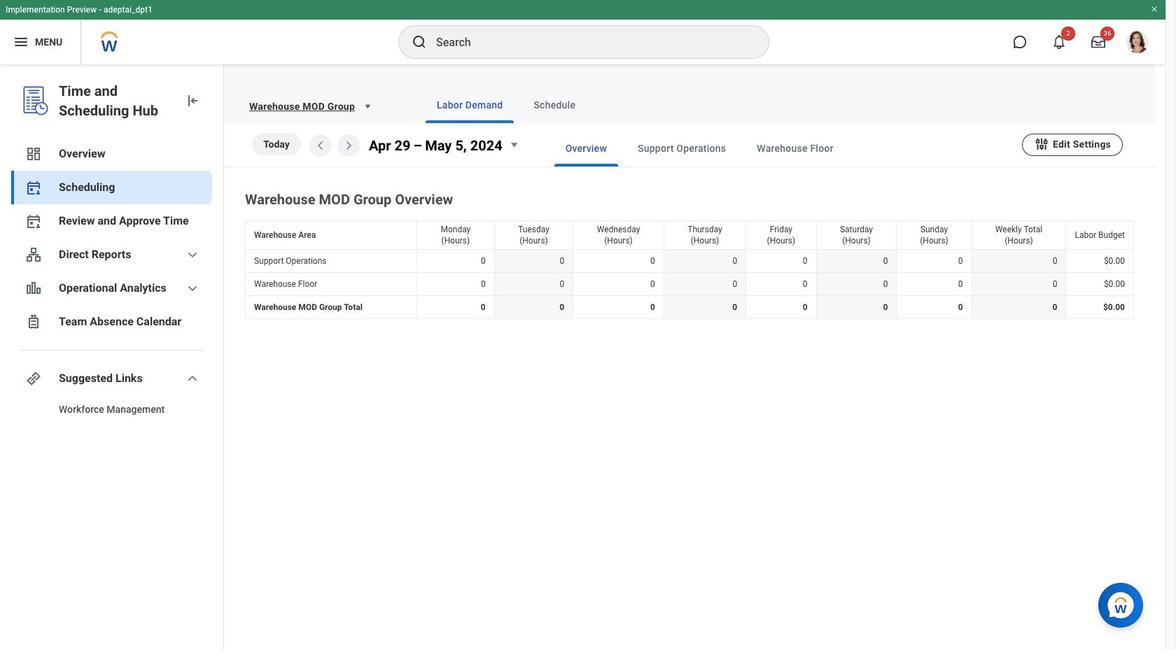 Task type: vqa. For each thing, say whether or not it's contained in the screenshot.
TRANSFORMATION IMPORT image
yes



Task type: locate. For each thing, give the bounding box(es) containing it.
justify image
[[13, 34, 29, 50]]

chevron down small image for view team image
[[184, 246, 201, 263]]

link image
[[25, 370, 42, 387]]

tab list
[[398, 87, 1139, 123], [526, 130, 1022, 167]]

time and scheduling hub element
[[59, 81, 173, 120]]

2 chevron down small image from the top
[[184, 370, 201, 387]]

chevron left small image
[[312, 137, 329, 154]]

1 vertical spatial chevron down small image
[[184, 370, 201, 387]]

tab panel
[[224, 123, 1155, 322]]

0 vertical spatial caret down small image
[[361, 99, 375, 113]]

chart image
[[25, 280, 42, 297]]

search image
[[411, 34, 428, 50]]

chevron right small image
[[340, 137, 357, 154]]

1 horizontal spatial caret down small image
[[505, 137, 522, 153]]

view team image
[[25, 246, 42, 263]]

0 vertical spatial chevron down small image
[[184, 246, 201, 263]]

calendar user solid image
[[25, 213, 42, 230]]

caret down small image
[[361, 99, 375, 113], [505, 137, 522, 153]]

profile logan mcneil image
[[1127, 31, 1149, 56]]

0 horizontal spatial caret down small image
[[361, 99, 375, 113]]

0 vertical spatial tab list
[[398, 87, 1139, 123]]

inbox large image
[[1092, 35, 1106, 49]]

banner
[[0, 0, 1166, 64]]

chevron down small image
[[184, 246, 201, 263], [184, 370, 201, 387]]

dashboard image
[[25, 146, 42, 162]]

calendar user solid image
[[25, 179, 42, 196]]

1 chevron down small image from the top
[[184, 246, 201, 263]]



Task type: describe. For each thing, give the bounding box(es) containing it.
Search Workday  search field
[[436, 27, 740, 57]]

chevron down small image for link image
[[184, 370, 201, 387]]

chevron down small image
[[184, 280, 201, 297]]

task timeoff image
[[25, 314, 42, 331]]

notifications large image
[[1052, 35, 1066, 49]]

1 vertical spatial caret down small image
[[505, 137, 522, 153]]

1 vertical spatial tab list
[[526, 130, 1022, 167]]

configure image
[[1034, 136, 1050, 152]]

navigation pane region
[[0, 64, 224, 651]]

transformation import image
[[184, 92, 201, 109]]

close environment banner image
[[1150, 5, 1159, 13]]



